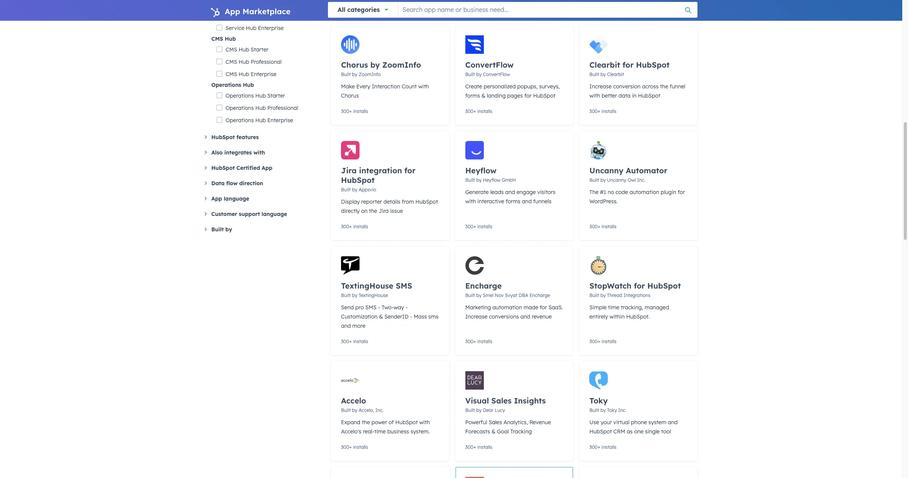 Task type: vqa. For each thing, say whether or not it's contained in the screenshot.


Task type: describe. For each thing, give the bounding box(es) containing it.
customer
[[211, 211, 237, 218]]

with inside dropdown button
[[253, 149, 265, 156]]

installs for heyflow
[[477, 224, 492, 230]]

enterprise for service hub enterprise
[[258, 25, 284, 32]]

installs for convertflow
[[477, 109, 492, 114]]

+ for encharge
[[473, 339, 476, 345]]

accelo,
[[359, 408, 374, 414]]

create personalized popups, surveys, forms & landing pages for hubspot
[[465, 83, 560, 99]]

caret image for data flow direction
[[205, 182, 207, 185]]

forms inside generate leads and engage visitors with interactive forms and funnels
[[506, 198, 520, 205]]

use your virtual phone system and hubspot crm as one single tool
[[589, 420, 678, 436]]

revenue
[[529, 420, 551, 426]]

compatible hubspot plans group
[[211, 0, 319, 127]]

the #1 no code automation plugin for wordpress.
[[589, 189, 685, 205]]

300 + installs for stopwatch for hubspot
[[589, 339, 616, 345]]

and inside use your virtual phone system and hubspot crm as one single tool
[[668, 420, 678, 426]]

hub for operations hub enterprise
[[255, 117, 266, 124]]

0 horizontal spatial -
[[378, 304, 380, 311]]

cms for cms hub
[[211, 35, 223, 42]]

two-
[[382, 304, 394, 311]]

caret image for hubspot certified app
[[205, 166, 207, 170]]

encharge built by smel nov svyat dba encharge
[[465, 281, 550, 299]]

operations hub enterprise
[[226, 117, 293, 124]]

generate
[[465, 189, 489, 196]]

saas.
[[548, 304, 563, 311]]

by inside toky built by toky inc.
[[600, 408, 606, 414]]

starter for cms hub starter
[[251, 46, 268, 53]]

caret image for built by
[[205, 228, 207, 231]]

generate leads and engage visitors with interactive forms and funnels
[[465, 189, 555, 205]]

time inside the simple time tracking, managed entirely within hubspot.
[[608, 304, 619, 311]]

& for convertflow
[[481, 92, 485, 99]]

revenue
[[532, 314, 552, 321]]

integrations
[[623, 293, 650, 299]]

inc. for toky
[[618, 408, 626, 414]]

in
[[632, 92, 637, 99]]

operations hub starter
[[226, 92, 285, 99]]

engage
[[517, 189, 536, 196]]

+ for jira
[[349, 224, 352, 230]]

hubspot certified app
[[211, 165, 272, 172]]

installs for stopwatch
[[602, 339, 616, 345]]

funnel
[[670, 83, 685, 90]]

with inside make every interaction count with chorus
[[418, 83, 429, 90]]

customer support language
[[211, 211, 287, 218]]

app marketplace
[[225, 7, 291, 16]]

with for accelo
[[419, 420, 430, 426]]

stopwatch for hubspot built by thread integrations
[[589, 281, 681, 299]]

service for service hub professional
[[226, 12, 244, 19]]

app inside dropdown button
[[262, 165, 272, 172]]

from
[[402, 199, 414, 206]]

by inside encharge built by smel nov svyat dba encharge
[[476, 293, 482, 299]]

hub for operations hub professional
[[255, 105, 266, 112]]

plugin
[[661, 189, 676, 196]]

goal
[[497, 429, 509, 436]]

installs for jira
[[353, 224, 368, 230]]

hub for cms hub
[[225, 35, 236, 42]]

forecasts
[[465, 429, 490, 436]]

flow
[[226, 180, 238, 187]]

2 400 from the left
[[465, 3, 474, 8]]

for inside create personalized popups, surveys, forms & landing pages for hubspot
[[524, 92, 532, 99]]

cms hub
[[211, 35, 236, 42]]

marketplace
[[243, 7, 291, 16]]

hubspot features
[[211, 134, 259, 141]]

hubspot inside 'expand the power of hubspot with accelo's real-time business system.'
[[395, 420, 418, 426]]

all
[[338, 6, 345, 13]]

within
[[609, 314, 625, 321]]

service hub starter
[[226, 0, 276, 7]]

reporter
[[361, 199, 382, 206]]

code
[[616, 189, 628, 196]]

thread
[[607, 293, 622, 299]]

300 for visual sales insights
[[465, 445, 473, 451]]

system.
[[411, 429, 430, 436]]

app for app language
[[211, 196, 222, 202]]

hub for service hub professional
[[246, 12, 256, 19]]

enterprise for cms hub enterprise
[[251, 71, 276, 78]]

hubspot features button
[[205, 133, 319, 142]]

cms hub enterprise
[[226, 71, 276, 78]]

no
[[608, 189, 614, 196]]

display reporter details from hubspot directly on the jira issue
[[341, 199, 438, 215]]

customization
[[341, 314, 378, 321]]

service hub enterprise
[[226, 25, 284, 32]]

increase inside marketing automation made for saas. increase conversions and revenue
[[465, 314, 487, 321]]

300 for uncanny automator
[[589, 224, 598, 230]]

cms for cms hub enterprise
[[226, 71, 237, 78]]

system
[[648, 420, 666, 426]]

chorus inside make every interaction count with chorus
[[341, 92, 359, 99]]

with for clearbit for hubspot
[[589, 92, 600, 99]]

accelo built by accelo, inc.
[[341, 396, 384, 414]]

issue
[[390, 208, 403, 215]]

hubspot inside display reporter details from hubspot directly on the jira issue
[[415, 199, 438, 206]]

more
[[352, 323, 365, 330]]

power
[[371, 420, 387, 426]]

on
[[361, 208, 368, 215]]

300 + installs for jira integration for hubspot
[[341, 224, 368, 230]]

use
[[589, 420, 599, 426]]

business
[[387, 429, 409, 436]]

0 vertical spatial convertflow
[[465, 60, 514, 70]]

300 for toky
[[589, 445, 598, 451]]

jira inside display reporter details from hubspot directly on the jira issue
[[379, 208, 389, 215]]

operations for operations hub
[[211, 82, 241, 89]]

built inside jira integration for hubspot built by appsvio
[[341, 187, 351, 193]]

built inside the 'accelo built by accelo, inc.'
[[341, 408, 351, 414]]

300 + installs for accelo
[[341, 445, 368, 451]]

hubspot inside clearbit for hubspot built by clearbit
[[636, 60, 670, 70]]

simple time tracking, managed entirely within hubspot.
[[589, 304, 669, 321]]

professional for operations hub professional
[[267, 105, 298, 112]]

made
[[524, 304, 538, 311]]

service hub professional
[[226, 12, 289, 19]]

insights
[[514, 396, 546, 406]]

accelo's
[[341, 429, 361, 436]]

jira inside jira integration for hubspot built by appsvio
[[341, 166, 357, 176]]

data
[[211, 180, 225, 187]]

built inside uncanny automator built by uncanny owl inc.
[[589, 177, 599, 183]]

1 vertical spatial heyflow
[[483, 177, 500, 183]]

every
[[356, 83, 370, 90]]

300 + installs for uncanny automator
[[589, 224, 616, 230]]

appsvio
[[359, 187, 376, 193]]

caret image for app language
[[205, 197, 207, 201]]

service for service hub starter
[[226, 0, 244, 7]]

stopwatch
[[589, 281, 631, 291]]

built inside convertflow built by convertflow
[[465, 72, 475, 77]]

installs for visual
[[477, 445, 492, 451]]

of
[[389, 420, 394, 426]]

by inside heyflow built by heyflow gmbh
[[476, 177, 482, 183]]

senderid
[[384, 314, 409, 321]]

1 vertical spatial toky
[[607, 408, 617, 414]]

hub for cms hub starter
[[239, 46, 249, 53]]

hubspot inside 'stopwatch for hubspot built by thread integrations'
[[647, 281, 681, 291]]

by inside the 'accelo built by accelo, inc.'
[[352, 408, 357, 414]]

by up "make"
[[352, 72, 357, 77]]

cms for cms hub professional
[[226, 59, 237, 65]]

for inside 'stopwatch for hubspot built by thread integrations'
[[634, 281, 645, 291]]

by inside uncanny automator built by uncanny owl inc.
[[600, 177, 606, 183]]

entirely
[[589, 314, 608, 321]]

service for service hub enterprise
[[226, 25, 244, 32]]

time inside 'expand the power of hubspot with accelo's real-time business system.'
[[374, 429, 386, 436]]

hubspot inside jira integration for hubspot built by appsvio
[[341, 176, 375, 185]]

hub for cms hub enterprise
[[239, 71, 249, 78]]

your
[[601, 420, 612, 426]]

built inside 'stopwatch for hubspot built by thread integrations'
[[589, 293, 599, 299]]

cms hub starter
[[226, 46, 268, 53]]

built inside encharge built by smel nov svyat dba encharge
[[465, 293, 475, 299]]

interactive
[[477, 198, 504, 205]]

all categories button
[[328, 2, 398, 18]]

direction
[[239, 180, 263, 187]]

built inside built by dropdown button
[[211, 226, 224, 233]]

one
[[634, 429, 644, 436]]

and inside marketing automation made for saas. increase conversions and revenue
[[520, 314, 530, 321]]

for inside clearbit for hubspot built by clearbit
[[623, 60, 634, 70]]

certified
[[236, 165, 260, 172]]

sales for powerful
[[489, 420, 502, 426]]

hubspot.
[[626, 314, 650, 321]]

300 for convertflow
[[465, 109, 473, 114]]

300 + installs for chorus by zoominfo
[[341, 109, 368, 114]]

300 for textinghouse sms
[[341, 339, 349, 345]]

for inside marketing automation made for saas. increase conversions and revenue
[[540, 304, 547, 311]]

300 + installs for textinghouse sms
[[341, 339, 368, 345]]

jira integration for hubspot built by appsvio
[[341, 166, 416, 193]]

caret image for hubspot features
[[205, 135, 207, 139]]

300 for clearbit for hubspot
[[589, 109, 598, 114]]

data flow direction
[[211, 180, 263, 187]]



Task type: locate. For each thing, give the bounding box(es) containing it.
hubspot inside use your virtual phone system and hubspot crm as one single tool
[[589, 429, 612, 436]]

300 for heyflow
[[465, 224, 473, 230]]

jira up display
[[341, 166, 357, 176]]

also integrates with button
[[205, 148, 319, 157]]

accelo
[[341, 396, 366, 406]]

zoominfo
[[382, 60, 421, 70], [359, 72, 381, 77]]

0 vertical spatial clearbit
[[589, 60, 620, 70]]

and left the more at the bottom of page
[[341, 323, 351, 330]]

0 vertical spatial language
[[224, 196, 249, 202]]

0 vertical spatial enterprise
[[258, 25, 284, 32]]

caret image
[[205, 135, 207, 139], [205, 151, 207, 154], [205, 166, 207, 170], [205, 212, 207, 216], [205, 228, 207, 231]]

- right way
[[405, 304, 408, 311]]

zoominfo up every
[[359, 72, 381, 77]]

increase down marketing
[[465, 314, 487, 321]]

1 horizontal spatial app
[[225, 7, 240, 16]]

with down generate
[[465, 198, 476, 205]]

0 horizontal spatial jira
[[341, 166, 357, 176]]

& down two-
[[379, 314, 383, 321]]

built inside textinghouse sms built by textinghouse
[[341, 293, 351, 299]]

also
[[211, 149, 223, 156]]

3 service from the top
[[226, 25, 244, 32]]

automation down owl
[[630, 189, 659, 196]]

powerful
[[465, 420, 487, 426]]

0 vertical spatial increase
[[589, 83, 612, 90]]

0 horizontal spatial encharge
[[465, 281, 502, 291]]

0 vertical spatial time
[[608, 304, 619, 311]]

toky
[[589, 396, 608, 406], [607, 408, 617, 414]]

2 caret image from the top
[[205, 197, 207, 201]]

0 vertical spatial heyflow
[[465, 166, 497, 176]]

hubspot certified app button
[[205, 164, 319, 173]]

1 vertical spatial caret image
[[205, 197, 207, 201]]

by up create
[[476, 72, 482, 77]]

service up service hub professional
[[226, 0, 244, 7]]

pro
[[355, 304, 364, 311]]

for right the plugin
[[678, 189, 685, 196]]

app language
[[211, 196, 249, 202]]

300 for accelo
[[341, 445, 349, 451]]

hub up operations hub professional
[[255, 92, 266, 99]]

0 horizontal spatial forms
[[465, 92, 480, 99]]

chorus inside chorus by zoominfo built by zoominfo
[[341, 60, 368, 70]]

- left mass
[[410, 314, 412, 321]]

features
[[236, 134, 259, 141]]

2 horizontal spatial app
[[262, 165, 272, 172]]

enterprise down operations hub professional
[[267, 117, 293, 124]]

hub for operations hub
[[243, 82, 254, 89]]

0 vertical spatial forms
[[465, 92, 480, 99]]

300 + installs for heyflow
[[465, 224, 492, 230]]

1 400 from the left
[[341, 3, 350, 8]]

also integrates with
[[211, 149, 265, 156]]

by up better on the top of page
[[600, 72, 606, 77]]

operations up hubspot features
[[226, 117, 254, 124]]

popups,
[[517, 83, 538, 90]]

with up the system.
[[419, 420, 430, 426]]

built inside visual sales insights built by dear lucy
[[465, 408, 475, 414]]

toky built by toky inc.
[[589, 396, 626, 414]]

caret image inside 'customer support language' dropdown button
[[205, 212, 207, 216]]

support
[[239, 211, 260, 218]]

the inside display reporter details from hubspot directly on the jira issue
[[369, 208, 377, 215]]

enterprise down marketplace
[[258, 25, 284, 32]]

0 vertical spatial sales
[[491, 396, 512, 406]]

2 vertical spatial service
[[226, 25, 244, 32]]

sms inside send pro sms - two-way - customization & senderid - mass sms and more
[[365, 304, 377, 311]]

3 caret image from the top
[[205, 166, 207, 170]]

by up your
[[600, 408, 606, 414]]

1 400 + installs from the left
[[341, 3, 369, 8]]

1 horizontal spatial 400
[[465, 3, 474, 8]]

clearbit
[[589, 60, 620, 70], [607, 72, 624, 77]]

2 service from the top
[[226, 12, 244, 19]]

professional
[[258, 12, 289, 19], [251, 59, 282, 65], [267, 105, 298, 112]]

app up data flow direction dropdown button
[[262, 165, 272, 172]]

0 horizontal spatial zoominfo
[[359, 72, 381, 77]]

crm
[[613, 429, 625, 436]]

hubspot up appsvio
[[341, 176, 375, 185]]

hubspot up also
[[211, 134, 235, 141]]

app language button
[[205, 194, 319, 204]]

inc. inside toky built by toky inc.
[[618, 408, 626, 414]]

encharge up smel
[[465, 281, 502, 291]]

& for visual sales insights
[[492, 429, 495, 436]]

1 horizontal spatial sms
[[396, 281, 412, 291]]

lucy
[[495, 408, 505, 414]]

enterprise
[[258, 25, 284, 32], [251, 71, 276, 78], [267, 117, 293, 124]]

app down data
[[211, 196, 222, 202]]

service up "cms hub"
[[226, 25, 244, 32]]

0 horizontal spatial inc.
[[375, 408, 384, 414]]

hub for cms hub professional
[[239, 59, 249, 65]]

2 vertical spatial &
[[492, 429, 495, 436]]

operations for operations hub professional
[[226, 105, 254, 112]]

single
[[645, 429, 660, 436]]

installs for textinghouse
[[353, 339, 368, 345]]

operations down operations hub
[[226, 92, 254, 99]]

1 vertical spatial jira
[[379, 208, 389, 215]]

sms up way
[[396, 281, 412, 291]]

the left funnel
[[660, 83, 668, 90]]

inc. inside uncanny automator built by uncanny owl inc.
[[637, 177, 645, 183]]

heyflow up leads
[[483, 177, 500, 183]]

1 vertical spatial textinghouse
[[359, 293, 388, 299]]

starter
[[258, 0, 276, 7], [251, 46, 268, 53], [267, 92, 285, 99]]

1 horizontal spatial &
[[481, 92, 485, 99]]

the
[[660, 83, 668, 90], [369, 208, 377, 215], [362, 420, 370, 426]]

hub up the 'cms hub professional'
[[239, 46, 249, 53]]

2 vertical spatial starter
[[267, 92, 285, 99]]

hub for service hub starter
[[246, 0, 256, 7]]

analytics,
[[504, 420, 528, 426]]

300 + installs for encharge
[[465, 339, 492, 345]]

forms down engage
[[506, 198, 520, 205]]

300 for jira integration for hubspot
[[341, 224, 349, 230]]

+ for toky
[[598, 445, 600, 451]]

1 caret image from the top
[[205, 135, 207, 139]]

caret image inside the also integrates with dropdown button
[[205, 151, 207, 154]]

uncanny up code
[[607, 177, 626, 183]]

1 vertical spatial service
[[226, 12, 244, 19]]

hub for operations hub starter
[[255, 92, 266, 99]]

2 horizontal spatial -
[[410, 314, 412, 321]]

automation inside marketing automation made for saas. increase conversions and revenue
[[492, 304, 522, 311]]

hubspot down surveys,
[[533, 92, 556, 99]]

details
[[383, 199, 400, 206]]

heyflow up generate
[[465, 166, 497, 176]]

built inside chorus by zoominfo built by zoominfo
[[341, 72, 351, 77]]

1 horizontal spatial time
[[608, 304, 619, 311]]

inc. for accelo
[[375, 408, 384, 414]]

hub up service hub professional
[[246, 0, 256, 7]]

by inside dropdown button
[[225, 226, 232, 233]]

caret image for also integrates with
[[205, 151, 207, 154]]

0 vertical spatial textinghouse
[[341, 281, 393, 291]]

#1
[[600, 189, 606, 196]]

0 vertical spatial caret image
[[205, 182, 207, 185]]

2 horizontal spatial &
[[492, 429, 495, 436]]

by up generate
[[476, 177, 482, 183]]

caret image left data
[[205, 182, 207, 185]]

chorus down "make"
[[341, 92, 359, 99]]

0 horizontal spatial time
[[374, 429, 386, 436]]

0 horizontal spatial &
[[379, 314, 383, 321]]

with right count
[[418, 83, 429, 90]]

automation inside the #1 no code automation plugin for wordpress.
[[630, 189, 659, 196]]

+ for uncanny
[[598, 224, 600, 230]]

installs
[[354, 3, 369, 8], [478, 3, 493, 8], [602, 3, 616, 8], [353, 109, 368, 114], [477, 109, 492, 114], [602, 109, 616, 114], [353, 224, 368, 230], [477, 224, 492, 230], [602, 224, 616, 230], [353, 339, 368, 345], [477, 339, 492, 345], [602, 339, 616, 345], [353, 445, 368, 451], [477, 445, 492, 451], [602, 445, 616, 451]]

by inside clearbit for hubspot built by clearbit
[[600, 72, 606, 77]]

2 vertical spatial professional
[[267, 105, 298, 112]]

0 vertical spatial app
[[225, 7, 240, 16]]

create
[[465, 83, 482, 90]]

language down the app language dropdown button
[[262, 211, 287, 218]]

0 horizontal spatial sms
[[365, 304, 377, 311]]

& inside create personalized popups, surveys, forms & landing pages for hubspot
[[481, 92, 485, 99]]

4 caret image from the top
[[205, 212, 207, 216]]

for up 'revenue'
[[540, 304, 547, 311]]

caret image inside hubspot certified app dropdown button
[[205, 166, 207, 170]]

installs for accelo
[[353, 445, 368, 451]]

2 vertical spatial the
[[362, 420, 370, 426]]

1 vertical spatial app
[[262, 165, 272, 172]]

marketing automation made for saas. increase conversions and revenue
[[465, 304, 563, 321]]

built inside heyflow built by heyflow gmbh
[[465, 177, 475, 183]]

installs for encharge
[[477, 339, 492, 345]]

by
[[370, 60, 380, 70], [352, 72, 357, 77], [476, 72, 482, 77], [600, 72, 606, 77], [476, 177, 482, 183], [600, 177, 606, 183], [352, 187, 357, 193], [225, 226, 232, 233], [352, 293, 357, 299], [476, 293, 482, 299], [600, 293, 606, 299], [352, 408, 357, 414], [476, 408, 482, 414], [600, 408, 606, 414]]

1 vertical spatial zoominfo
[[359, 72, 381, 77]]

0 horizontal spatial app
[[211, 196, 222, 202]]

language inside dropdown button
[[224, 196, 249, 202]]

hub down the service hub starter
[[246, 12, 256, 19]]

by inside convertflow built by convertflow
[[476, 72, 482, 77]]

hubspot up managed
[[647, 281, 681, 291]]

caret image inside built by dropdown button
[[205, 228, 207, 231]]

starter up operations hub professional
[[267, 92, 285, 99]]

0 horizontal spatial language
[[224, 196, 249, 202]]

1 horizontal spatial 400 + installs
[[465, 3, 493, 8]]

operations for operations hub starter
[[226, 92, 254, 99]]

Search app name or business need... search field
[[398, 2, 697, 17]]

0 vertical spatial service
[[226, 0, 244, 7]]

the up real- at the bottom
[[362, 420, 370, 426]]

2 400 + installs from the left
[[465, 3, 493, 8]]

1 vertical spatial automation
[[492, 304, 522, 311]]

and down 'made'
[[520, 314, 530, 321]]

time down the power at the bottom of the page
[[374, 429, 386, 436]]

hub down service hub professional
[[246, 25, 256, 32]]

& inside powerful sales analytics, revenue forecasts & goal tracking
[[492, 429, 495, 436]]

300 + installs for toky
[[589, 445, 616, 451]]

+ for heyflow
[[473, 224, 476, 230]]

app
[[225, 7, 240, 16], [262, 165, 272, 172], [211, 196, 222, 202]]

0 vertical spatial sms
[[396, 281, 412, 291]]

1 vertical spatial professional
[[251, 59, 282, 65]]

operations down operations hub starter
[[226, 105, 254, 112]]

for up 'integrations'
[[634, 281, 645, 291]]

sales inside visual sales insights built by dear lucy
[[491, 396, 512, 406]]

0 vertical spatial automation
[[630, 189, 659, 196]]

mass
[[414, 314, 427, 321]]

uncanny up #1
[[589, 166, 623, 176]]

+ for visual
[[473, 445, 476, 451]]

caret image left app language
[[205, 197, 207, 201]]

automation up conversions
[[492, 304, 522, 311]]

1 vertical spatial &
[[379, 314, 383, 321]]

forms inside create personalized popups, surveys, forms & landing pages for hubspot
[[465, 92, 480, 99]]

make every interaction count with chorus
[[341, 83, 429, 99]]

300 + installs for convertflow
[[465, 109, 492, 114]]

by left appsvio
[[352, 187, 357, 193]]

starter up service hub professional
[[258, 0, 276, 7]]

1 horizontal spatial jira
[[379, 208, 389, 215]]

cms for cms hub starter
[[226, 46, 237, 53]]

1 vertical spatial convertflow
[[483, 72, 510, 77]]

for up conversion
[[623, 60, 634, 70]]

1 horizontal spatial automation
[[630, 189, 659, 196]]

time
[[608, 304, 619, 311], [374, 429, 386, 436]]

integrates
[[224, 149, 252, 156]]

and down engage
[[522, 198, 532, 205]]

integration
[[359, 166, 402, 176]]

landing
[[487, 92, 506, 99]]

leads
[[490, 189, 504, 196]]

1 horizontal spatial -
[[405, 304, 408, 311]]

by left smel
[[476, 293, 482, 299]]

surveys,
[[539, 83, 560, 90]]

across
[[642, 83, 659, 90]]

installs for clearbit
[[602, 109, 616, 114]]

the right on
[[369, 208, 377, 215]]

built by
[[211, 226, 232, 233]]

app inside dropdown button
[[211, 196, 222, 202]]

operations for operations hub enterprise
[[226, 117, 254, 124]]

operations
[[211, 82, 241, 89], [226, 92, 254, 99], [226, 105, 254, 112], [226, 117, 254, 124]]

300 + installs for visual sales insights
[[465, 445, 492, 451]]

1 caret image from the top
[[205, 182, 207, 185]]

0 vertical spatial encharge
[[465, 281, 502, 291]]

0 horizontal spatial automation
[[492, 304, 522, 311]]

by up interaction
[[370, 60, 380, 70]]

0 horizontal spatial 400
[[341, 3, 350, 8]]

by left thread
[[600, 293, 606, 299]]

hub up cms hub starter
[[225, 35, 236, 42]]

professional for cms hub professional
[[251, 59, 282, 65]]

with left better on the top of page
[[589, 92, 600, 99]]

- left two-
[[378, 304, 380, 311]]

0 horizontal spatial 400 + installs
[[341, 3, 369, 8]]

by up #1
[[600, 177, 606, 183]]

1 vertical spatial the
[[369, 208, 377, 215]]

2 vertical spatial app
[[211, 196, 222, 202]]

hub up the operations hub enterprise
[[255, 105, 266, 112]]

phone
[[631, 420, 647, 426]]

hubspot up across
[[636, 60, 670, 70]]

enterprise for operations hub enterprise
[[267, 117, 293, 124]]

1 horizontal spatial encharge
[[530, 293, 550, 299]]

as
[[627, 429, 633, 436]]

professional up service hub enterprise
[[258, 12, 289, 19]]

installs for chorus
[[353, 109, 368, 114]]

1 vertical spatial language
[[262, 211, 287, 218]]

make
[[341, 83, 355, 90]]

caret image inside data flow direction dropdown button
[[205, 182, 207, 185]]

1 vertical spatial encharge
[[530, 293, 550, 299]]

customer support language button
[[205, 210, 319, 219]]

enterprise down the 'cms hub professional'
[[251, 71, 276, 78]]

0 vertical spatial professional
[[258, 12, 289, 19]]

language down data flow direction
[[224, 196, 249, 202]]

hub up operations hub
[[239, 71, 249, 78]]

with inside 'expand the power of hubspot with accelo's real-time business system.'
[[419, 420, 430, 426]]

1 horizontal spatial forms
[[506, 198, 520, 205]]

sales inside powerful sales analytics, revenue forecasts & goal tracking
[[489, 420, 502, 426]]

sms right pro at the bottom left of the page
[[365, 304, 377, 311]]

0 vertical spatial zoominfo
[[382, 60, 421, 70]]

by down customer at the left top
[[225, 226, 232, 233]]

toky up your
[[607, 408, 617, 414]]

the inside increase conversion across the funnel with better data in hubspot
[[660, 83, 668, 90]]

starter for service hub starter
[[258, 0, 276, 7]]

starter up the 'cms hub professional'
[[251, 46, 268, 53]]

chorus up "make"
[[341, 60, 368, 70]]

hub for service hub enterprise
[[246, 25, 256, 32]]

hubspot inside increase conversion across the funnel with better data in hubspot
[[638, 92, 660, 99]]

0 vertical spatial uncanny
[[589, 166, 623, 176]]

+ for textinghouse
[[349, 339, 352, 345]]

by inside visual sales insights built by dear lucy
[[476, 408, 482, 414]]

300 for chorus by zoominfo
[[341, 109, 349, 114]]

& left landing
[[481, 92, 485, 99]]

cms hub professional
[[226, 59, 282, 65]]

sales up lucy
[[491, 396, 512, 406]]

+ for chorus
[[349, 109, 352, 114]]

conversions
[[489, 314, 519, 321]]

and inside send pro sms - two-way - customization & senderid - mass sms and more
[[341, 323, 351, 330]]

expand the power of hubspot with accelo's real-time business system.
[[341, 420, 430, 436]]

app for app marketplace
[[225, 7, 240, 16]]

hub down cms hub starter
[[239, 59, 249, 65]]

& left goal
[[492, 429, 495, 436]]

service
[[226, 0, 244, 7], [226, 12, 244, 19], [226, 25, 244, 32]]

managed
[[645, 304, 669, 311]]

installs for toky
[[602, 445, 616, 451]]

caret image inside the app language dropdown button
[[205, 197, 207, 201]]

built inside clearbit for hubspot built by clearbit
[[589, 72, 599, 77]]

by inside textinghouse sms built by textinghouse
[[352, 293, 357, 299]]

with
[[418, 83, 429, 90], [589, 92, 600, 99], [253, 149, 265, 156], [465, 198, 476, 205], [419, 420, 430, 426]]

way
[[394, 304, 404, 311]]

starter for operations hub starter
[[267, 92, 285, 99]]

better
[[602, 92, 617, 99]]

1 horizontal spatial language
[[262, 211, 287, 218]]

textinghouse sms built by textinghouse
[[341, 281, 412, 299]]

1 vertical spatial chorus
[[341, 92, 359, 99]]

1 vertical spatial enterprise
[[251, 71, 276, 78]]

professional for service hub professional
[[258, 12, 289, 19]]

hub
[[246, 0, 256, 7], [246, 12, 256, 19], [246, 25, 256, 32], [225, 35, 236, 42], [239, 46, 249, 53], [239, 59, 249, 65], [239, 71, 249, 78], [243, 82, 254, 89], [255, 92, 266, 99], [255, 105, 266, 112], [255, 117, 266, 124]]

caret image inside hubspot features dropdown button
[[205, 135, 207, 139]]

jira
[[341, 166, 357, 176], [379, 208, 389, 215]]

increase up better on the top of page
[[589, 83, 612, 90]]

1 horizontal spatial zoominfo
[[382, 60, 421, 70]]

& inside send pro sms - two-way - customization & senderid - mass sms and more
[[379, 314, 383, 321]]

by down accelo
[[352, 408, 357, 414]]

0 horizontal spatial increase
[[465, 314, 487, 321]]

visual sales insights built by dear lucy
[[465, 396, 546, 414]]

built inside toky built by toky inc.
[[589, 408, 599, 414]]

hub down cms hub enterprise on the top left of the page
[[243, 82, 254, 89]]

+ for accelo
[[349, 445, 352, 451]]

for right "integration" on the left
[[404, 166, 416, 176]]

jira down the details
[[379, 208, 389, 215]]

gmbh
[[502, 177, 516, 183]]

for inside the #1 no code automation plugin for wordpress.
[[678, 189, 685, 196]]

+ for stopwatch
[[598, 339, 600, 345]]

with inside generate leads and engage visitors with interactive forms and funnels
[[465, 198, 476, 205]]

1 chorus from the top
[[341, 60, 368, 70]]

0 vertical spatial starter
[[258, 0, 276, 7]]

clearbit for hubspot built by clearbit
[[589, 60, 670, 77]]

data
[[618, 92, 630, 99]]

1 horizontal spatial inc.
[[618, 408, 626, 414]]

virtual
[[613, 420, 630, 426]]

tool
[[661, 429, 671, 436]]

powerful sales analytics, revenue forecasts & goal tracking
[[465, 420, 551, 436]]

by inside jira integration for hubspot built by appsvio
[[352, 187, 357, 193]]

+ for clearbit
[[598, 109, 600, 114]]

2 caret image from the top
[[205, 151, 207, 154]]

1 vertical spatial increase
[[465, 314, 487, 321]]

increase conversion across the funnel with better data in hubspot
[[589, 83, 685, 99]]

5 caret image from the top
[[205, 228, 207, 231]]

1 vertical spatial clearbit
[[607, 72, 624, 77]]

tracking,
[[621, 304, 643, 311]]

with inside increase conversion across the funnel with better data in hubspot
[[589, 92, 600, 99]]

300 + installs for clearbit for hubspot
[[589, 109, 616, 114]]

time up within
[[608, 304, 619, 311]]

the inside 'expand the power of hubspot with accelo's real-time business system.'
[[362, 420, 370, 426]]

hubspot up data
[[211, 165, 235, 172]]

and
[[505, 189, 515, 196], [522, 198, 532, 205], [520, 314, 530, 321], [341, 323, 351, 330], [668, 420, 678, 426]]

heyflow built by heyflow gmbh
[[465, 166, 516, 183]]

2 vertical spatial enterprise
[[267, 117, 293, 124]]

increase inside increase conversion across the funnel with better data in hubspot
[[589, 83, 612, 90]]

300 for stopwatch for hubspot
[[589, 339, 598, 345]]

installs for uncanny
[[602, 224, 616, 230]]

1 service from the top
[[226, 0, 244, 7]]

expand
[[341, 420, 360, 426]]

inc. inside the 'accelo built by accelo, inc.'
[[375, 408, 384, 414]]

convertflow inside convertflow built by convertflow
[[483, 72, 510, 77]]

0 vertical spatial jira
[[341, 166, 357, 176]]

300 for encharge
[[465, 339, 473, 345]]

1 vertical spatial forms
[[506, 198, 520, 205]]

with for heyflow
[[465, 198, 476, 205]]

sales up goal
[[489, 420, 502, 426]]

uncanny
[[589, 166, 623, 176], [607, 177, 626, 183]]

1 vertical spatial uncanny
[[607, 177, 626, 183]]

convertflow
[[465, 60, 514, 70], [483, 72, 510, 77]]

1 vertical spatial sms
[[365, 304, 377, 311]]

encharge up 'made'
[[530, 293, 550, 299]]

1 vertical spatial starter
[[251, 46, 268, 53]]

sms inside textinghouse sms built by textinghouse
[[396, 281, 412, 291]]

zoominfo up count
[[382, 60, 421, 70]]

+ for convertflow
[[473, 109, 476, 114]]

funnels
[[533, 198, 551, 205]]

inc. up the power at the bottom of the page
[[375, 408, 384, 414]]

sales for visual
[[491, 396, 512, 406]]

hubspot up the business
[[395, 420, 418, 426]]

2 chorus from the top
[[341, 92, 359, 99]]

0 vertical spatial toky
[[589, 396, 608, 406]]

caret image for customer support language
[[205, 212, 207, 216]]

hubspot inside create personalized popups, surveys, forms & landing pages for hubspot
[[533, 92, 556, 99]]

0 vertical spatial the
[[660, 83, 668, 90]]

language inside dropdown button
[[262, 211, 287, 218]]

hub down operations hub professional
[[255, 117, 266, 124]]

the
[[589, 189, 599, 196]]

uncanny automator built by uncanny owl inc.
[[589, 166, 667, 183]]

by left dear
[[476, 408, 482, 414]]

for down popups,
[[524, 92, 532, 99]]

1 vertical spatial time
[[374, 429, 386, 436]]

by inside 'stopwatch for hubspot built by thread integrations'
[[600, 293, 606, 299]]

0 vertical spatial &
[[481, 92, 485, 99]]

toky up use
[[589, 396, 608, 406]]

and down gmbh
[[505, 189, 515, 196]]

interaction
[[372, 83, 400, 90]]

hubspot down across
[[638, 92, 660, 99]]

1 vertical spatial sales
[[489, 420, 502, 426]]

for inside jira integration for hubspot built by appsvio
[[404, 166, 416, 176]]

with down hubspot features dropdown button
[[253, 149, 265, 156]]

wordpress.
[[589, 198, 618, 205]]

0 vertical spatial chorus
[[341, 60, 368, 70]]

dba
[[519, 293, 528, 299]]

caret image
[[205, 182, 207, 185], [205, 197, 207, 201]]

1 horizontal spatial increase
[[589, 83, 612, 90]]

2 horizontal spatial inc.
[[637, 177, 645, 183]]



